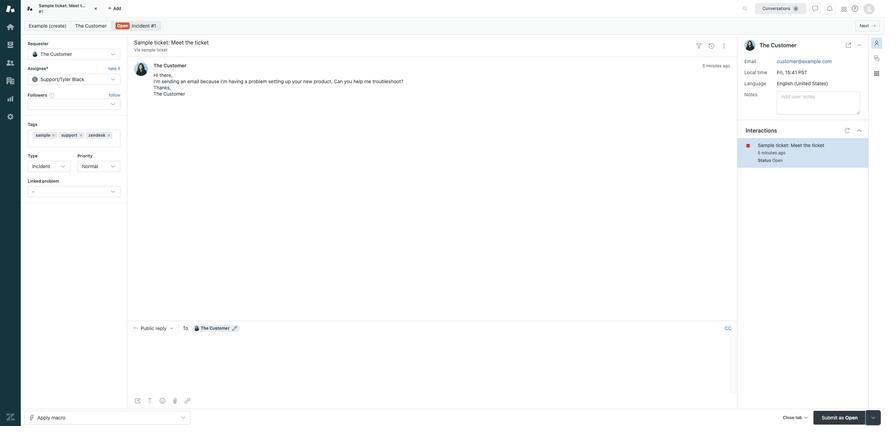 Task type: locate. For each thing, give the bounding box(es) containing it.
0 horizontal spatial 5 minutes ago text field
[[703, 63, 730, 69]]

1 vertical spatial #1
[[151, 23, 156, 29]]

get help image
[[852, 6, 858, 12]]

1 vertical spatial sample
[[758, 142, 775, 148]]

customer left edit user image
[[210, 326, 230, 331]]

remove image for zendesk
[[107, 133, 111, 137]]

meet for sample ticket: meet the ticket #1
[[69, 3, 79, 8]]

#1 inside the secondary element
[[151, 23, 156, 29]]

help
[[353, 79, 363, 85]]

meet inside sample ticket: meet the ticket #1
[[69, 3, 79, 8]]

public
[[141, 326, 154, 332]]

draft mode image
[[135, 399, 140, 404]]

1 vertical spatial sample
[[36, 133, 50, 138]]

cc
[[725, 326, 732, 332]]

sample
[[141, 47, 155, 53], [36, 133, 50, 138]]

email
[[744, 58, 756, 64]]

tabs tab list
[[21, 0, 735, 17]]

problem
[[249, 79, 267, 85], [42, 179, 59, 184]]

assignee* element
[[28, 74, 120, 85]]

#1 up the example
[[39, 9, 43, 14]]

1 horizontal spatial meet
[[791, 142, 802, 148]]

1 vertical spatial ticket
[[157, 47, 168, 53]]

customer down "add" dropdown button
[[85, 23, 107, 29]]

5 minutes ago text field down events image
[[703, 63, 730, 69]]

the customer up there, at the left top
[[154, 63, 186, 69]]

0 horizontal spatial #1
[[39, 9, 43, 14]]

the customer link
[[71, 21, 111, 31], [154, 63, 186, 69]]

incident down type on the left of page
[[32, 164, 50, 169]]

ticket inside sample ticket: meet the ticket 5 minutes ago status open
[[812, 142, 824, 148]]

close image left "add" dropdown button
[[92, 5, 99, 12]]

the down requester
[[40, 51, 49, 57]]

remove image right support
[[79, 133, 83, 137]]

tab
[[21, 0, 104, 17]]

incident
[[132, 23, 150, 29], [32, 164, 50, 169]]

0 vertical spatial incident
[[132, 23, 150, 29]]

incident inside popup button
[[32, 164, 50, 169]]

2 vertical spatial ticket
[[812, 142, 824, 148]]

sending
[[162, 79, 179, 85]]

sample ticket: meet the ticket #1
[[39, 3, 100, 14]]

5 minutes ago text field up 'status'
[[758, 150, 786, 155]]

0 vertical spatial ticket:
[[55, 3, 68, 8]]

add link (cmd k) image
[[185, 399, 190, 404]]

apply
[[37, 415, 50, 421]]

incident for incident #1
[[132, 23, 150, 29]]

conversations
[[763, 6, 791, 11]]

the customer down requester
[[40, 51, 72, 57]]

close image inside 'tabs' tab list
[[92, 5, 99, 12]]

incident up via
[[132, 23, 150, 29]]

0 vertical spatial sample
[[141, 47, 155, 53]]

incident inside the secondary element
[[132, 23, 150, 29]]

incident #1
[[132, 23, 156, 29]]

the inside sample ticket: meet the ticket #1
[[80, 3, 87, 8]]

1 remove image from the left
[[79, 133, 83, 137]]

support
[[61, 133, 77, 138]]

edit user image
[[232, 326, 237, 331]]

open right 'status'
[[772, 158, 783, 163]]

sample inside sample ticket: meet the ticket #1
[[39, 3, 54, 8]]

0 vertical spatial close image
[[92, 5, 99, 12]]

the customer inside "requester" element
[[40, 51, 72, 57]]

ago
[[723, 63, 730, 69], [778, 150, 786, 155]]

0 horizontal spatial remove image
[[79, 133, 83, 137]]

#1
[[39, 9, 43, 14], [151, 23, 156, 29]]

minutes
[[706, 63, 722, 69], [762, 150, 777, 155]]

0 horizontal spatial ticket:
[[55, 3, 68, 8]]

sample for sample ticket: meet the ticket #1
[[39, 3, 54, 8]]

15:41
[[785, 69, 797, 75]]

1 horizontal spatial remove image
[[107, 133, 111, 137]]

english (united states)
[[777, 80, 828, 86]]

i'm
[[154, 79, 160, 85], [221, 79, 227, 85]]

the inside 'the customer' link
[[75, 23, 84, 29]]

customer context image
[[874, 40, 880, 46]]

follow
[[109, 93, 120, 98]]

sample right via
[[141, 47, 155, 53]]

1 horizontal spatial incident
[[132, 23, 150, 29]]

0 vertical spatial ago
[[723, 63, 730, 69]]

example (create) button
[[24, 21, 71, 31]]

views image
[[6, 40, 15, 49]]

problem inside the hi there, i'm sending an email because i'm having a problem setting up your new product. can you help me troubleshoot? thanks, the customer
[[249, 79, 267, 85]]

0 horizontal spatial sample
[[39, 3, 54, 8]]

customer@example.com
[[777, 58, 832, 64]]

/
[[58, 76, 60, 82]]

problem down incident popup button
[[42, 179, 59, 184]]

ticket: for sample ticket: meet the ticket #1
[[55, 3, 68, 8]]

1 i'm from the left
[[154, 79, 160, 85]]

add button
[[104, 0, 125, 17]]

problem right a
[[249, 79, 267, 85]]

ticket: inside sample ticket: meet the ticket 5 minutes ago status open
[[776, 142, 790, 148]]

customer
[[85, 23, 107, 29], [771, 42, 797, 48], [50, 51, 72, 57], [164, 63, 186, 69], [163, 91, 185, 97], [210, 326, 230, 331]]

1 horizontal spatial ago
[[778, 150, 786, 155]]

macro
[[51, 415, 65, 421]]

ticket:
[[55, 3, 68, 8], [776, 142, 790, 148]]

sample
[[39, 3, 54, 8], [758, 142, 775, 148]]

close tab button
[[780, 411, 811, 426]]

0 vertical spatial the customer link
[[71, 21, 111, 31]]

cc button
[[725, 326, 732, 332]]

0 horizontal spatial the
[[80, 3, 87, 8]]

minutes up 'status'
[[762, 150, 777, 155]]

0 vertical spatial 5 minutes ago text field
[[703, 63, 730, 69]]

customer up "support / tyler black"
[[50, 51, 72, 57]]

states)
[[812, 80, 828, 86]]

assignee*
[[28, 66, 48, 71]]

the customer up "fri,"
[[760, 42, 797, 48]]

5 minutes ago
[[703, 63, 730, 69]]

1 horizontal spatial sample
[[758, 142, 775, 148]]

support
[[40, 76, 58, 82]]

1 vertical spatial incident
[[32, 164, 50, 169]]

1 horizontal spatial minutes
[[762, 150, 777, 155]]

0 vertical spatial the
[[80, 3, 87, 8]]

1 horizontal spatial problem
[[249, 79, 267, 85]]

1 vertical spatial ticket:
[[776, 142, 790, 148]]

1 vertical spatial meet
[[791, 142, 802, 148]]

customer down sending
[[163, 91, 185, 97]]

remove image
[[79, 133, 83, 137], [107, 133, 111, 137]]

close image
[[92, 5, 99, 12], [857, 43, 862, 48]]

#1 up via sample ticket in the top of the page
[[151, 23, 156, 29]]

tab containing sample ticket: meet the ticket
[[21, 0, 104, 17]]

remove image right zendesk
[[107, 133, 111, 137]]

0 horizontal spatial i'm
[[154, 79, 160, 85]]

meet
[[69, 3, 79, 8], [791, 142, 802, 148]]

take
[[108, 66, 117, 71]]

#1 inside sample ticket: meet the ticket #1
[[39, 9, 43, 14]]

interactions
[[746, 127, 777, 134]]

notifications image
[[827, 6, 833, 11]]

0 vertical spatial ticket
[[88, 3, 100, 8]]

sample up example (create)
[[39, 3, 54, 8]]

the
[[80, 3, 87, 8], [804, 142, 811, 148]]

0 horizontal spatial problem
[[42, 179, 59, 184]]

1 horizontal spatial i'm
[[221, 79, 227, 85]]

1 vertical spatial 5 minutes ago text field
[[758, 150, 786, 155]]

1 horizontal spatial the
[[804, 142, 811, 148]]

public reply
[[141, 326, 167, 332]]

the customer
[[75, 23, 107, 29], [760, 42, 797, 48], [40, 51, 72, 57], [154, 63, 186, 69], [201, 326, 230, 331]]

0 horizontal spatial the customer link
[[71, 21, 111, 31]]

hide composer image
[[429, 318, 435, 324]]

0 vertical spatial meet
[[69, 3, 79, 8]]

ago inside sample ticket: meet the ticket 5 minutes ago status open
[[778, 150, 786, 155]]

the customer link down sample ticket: meet the ticket #1 at the top of page
[[71, 21, 111, 31]]

meet inside sample ticket: meet the ticket 5 minutes ago status open
[[791, 142, 802, 148]]

the inside sample ticket: meet the ticket 5 minutes ago status open
[[804, 142, 811, 148]]

i'm down hi
[[154, 79, 160, 85]]

1 vertical spatial close image
[[857, 43, 862, 48]]

0 horizontal spatial meet
[[69, 3, 79, 8]]

i'm left having on the top left of page
[[221, 79, 227, 85]]

open inside sample ticket: meet the ticket 5 minutes ago status open
[[772, 158, 783, 163]]

2 vertical spatial open
[[845, 415, 858, 421]]

2 i'm from the left
[[221, 79, 227, 85]]

customer@example.com image
[[194, 326, 199, 332]]

ticket: down interactions
[[776, 142, 790, 148]]

next button
[[856, 20, 880, 31]]

Subject field
[[133, 38, 692, 47]]

0 horizontal spatial 5
[[703, 63, 705, 69]]

fri, 15:41 pst
[[777, 69, 807, 75]]

ticket: inside sample ticket: meet the ticket #1
[[55, 3, 68, 8]]

0 horizontal spatial close image
[[92, 5, 99, 12]]

1 horizontal spatial close image
[[857, 43, 862, 48]]

example (create)
[[29, 23, 67, 29]]

ticket actions image
[[721, 43, 727, 49]]

avatar image
[[134, 62, 148, 76]]

customer up customer@example.com
[[771, 42, 797, 48]]

the customer inside the secondary element
[[75, 23, 107, 29]]

0 horizontal spatial ago
[[723, 63, 730, 69]]

1 horizontal spatial open
[[772, 158, 783, 163]]

0 horizontal spatial open
[[117, 23, 128, 28]]

sample inside sample ticket: meet the ticket 5 minutes ago status open
[[758, 142, 775, 148]]

0 vertical spatial #1
[[39, 9, 43, 14]]

reply
[[156, 326, 167, 332]]

1 horizontal spatial 5
[[758, 150, 760, 155]]

1 vertical spatial 5
[[758, 150, 760, 155]]

5
[[703, 63, 705, 69], [758, 150, 760, 155]]

0 vertical spatial minutes
[[706, 63, 722, 69]]

open down add
[[117, 23, 128, 28]]

ticket inside sample ticket: meet the ticket #1
[[88, 3, 100, 8]]

organizations image
[[6, 76, 15, 85]]

5 inside sample ticket: meet the ticket 5 minutes ago status open
[[758, 150, 760, 155]]

language
[[744, 80, 766, 86]]

2 horizontal spatial ticket
[[812, 142, 824, 148]]

1 vertical spatial the
[[804, 142, 811, 148]]

open
[[117, 23, 128, 28], [772, 158, 783, 163], [845, 415, 858, 421]]

sample up 'status'
[[758, 142, 775, 148]]

1 vertical spatial problem
[[42, 179, 59, 184]]

close image right the view more details icon
[[857, 43, 862, 48]]

5 minutes ago text field
[[703, 63, 730, 69], [758, 150, 786, 155]]

0 horizontal spatial ticket
[[88, 3, 100, 8]]

zendesk products image
[[842, 7, 846, 12]]

button displays agent's chat status as invisible. image
[[813, 6, 818, 11]]

ticket for sample ticket: meet the ticket #1
[[88, 3, 100, 8]]

ticket: up "(create)"
[[55, 3, 68, 8]]

the customer link up there, at the left top
[[154, 63, 186, 69]]

(create)
[[49, 23, 67, 29]]

1 vertical spatial minutes
[[762, 150, 777, 155]]

normal button
[[77, 161, 120, 172]]

the
[[75, 23, 84, 29], [760, 42, 770, 48], [40, 51, 49, 57], [154, 63, 162, 69], [154, 91, 162, 97], [201, 326, 209, 331]]

1 vertical spatial open
[[772, 158, 783, 163]]

1 vertical spatial ago
[[778, 150, 786, 155]]

customer inside 'the customer' link
[[85, 23, 107, 29]]

sample left remove image
[[36, 133, 50, 138]]

ticket
[[88, 3, 100, 8], [157, 47, 168, 53], [812, 142, 824, 148]]

the down the thanks,
[[154, 91, 162, 97]]

1 horizontal spatial 5 minutes ago text field
[[758, 150, 786, 155]]

zendesk support image
[[6, 4, 15, 13]]

sample ticket: meet the ticket 5 minutes ago status open
[[758, 142, 824, 163]]

0 vertical spatial sample
[[39, 3, 54, 8]]

the down sample ticket: meet the ticket #1 at the top of page
[[75, 23, 84, 29]]

1 horizontal spatial ticket
[[157, 47, 168, 53]]

1 vertical spatial the customer link
[[154, 63, 186, 69]]

0 horizontal spatial incident
[[32, 164, 50, 169]]

0 vertical spatial problem
[[249, 79, 267, 85]]

the customer down sample ticket: meet the ticket #1 at the top of page
[[75, 23, 107, 29]]

minutes down events image
[[706, 63, 722, 69]]

your
[[292, 79, 302, 85]]

1 horizontal spatial ticket:
[[776, 142, 790, 148]]

2 remove image from the left
[[107, 133, 111, 137]]

incident for incident
[[32, 164, 50, 169]]

apply macro
[[37, 415, 65, 421]]

because
[[200, 79, 219, 85]]

reporting image
[[6, 94, 15, 103]]

open right as
[[845, 415, 858, 421]]

0 vertical spatial open
[[117, 23, 128, 28]]

customers image
[[6, 58, 15, 67]]

1 horizontal spatial #1
[[151, 23, 156, 29]]

tab
[[796, 415, 802, 421]]



Task type: vqa. For each thing, say whether or not it's contained in the screenshot.
View More Details icon
yes



Task type: describe. For each thing, give the bounding box(es) containing it.
close tab
[[783, 415, 802, 421]]

email
[[187, 79, 199, 85]]

example
[[29, 23, 48, 29]]

secondary element
[[21, 19, 885, 33]]

sample for sample ticket: meet the ticket 5 minutes ago status open
[[758, 142, 775, 148]]

apps image
[[874, 71, 880, 76]]

followers element
[[28, 99, 120, 110]]

public reply button
[[128, 322, 178, 336]]

black
[[72, 76, 84, 82]]

meet for sample ticket: meet the ticket 5 minutes ago status open
[[791, 142, 802, 148]]

zendesk
[[88, 133, 105, 138]]

new
[[303, 79, 312, 85]]

add
[[113, 6, 121, 11]]

linked problem
[[28, 179, 59, 184]]

conversations button
[[755, 3, 806, 14]]

zendesk image
[[6, 413, 15, 422]]

you
[[344, 79, 352, 85]]

open inside the secondary element
[[117, 23, 128, 28]]

ticket: for sample ticket: meet the ticket 5 minutes ago status open
[[776, 142, 790, 148]]

via
[[134, 47, 140, 53]]

1 horizontal spatial sample
[[141, 47, 155, 53]]

via sample ticket
[[134, 47, 168, 53]]

customer inside the hi there, i'm sending an email because i'm having a problem setting up your new product. can you help me troubleshoot? thanks, the customer
[[163, 91, 185, 97]]

0 horizontal spatial sample
[[36, 133, 50, 138]]

hi there, i'm sending an email because i'm having a problem setting up your new product. can you help me troubleshoot? thanks, the customer
[[154, 72, 403, 97]]

to
[[183, 326, 188, 332]]

user image
[[744, 40, 755, 51]]

can
[[334, 79, 343, 85]]

requester element
[[28, 49, 120, 60]]

local
[[744, 69, 756, 75]]

minutes inside sample ticket: meet the ticket 5 minutes ago status open
[[762, 150, 777, 155]]

the customer right customer@example.com icon
[[201, 326, 230, 331]]

followers
[[28, 93, 47, 98]]

0 horizontal spatial minutes
[[706, 63, 722, 69]]

submit as open
[[822, 415, 858, 421]]

remove image for support
[[79, 133, 83, 137]]

incident button
[[28, 161, 71, 172]]

product.
[[314, 79, 333, 85]]

notes
[[744, 91, 758, 97]]

2 horizontal spatial open
[[845, 415, 858, 421]]

take it button
[[108, 65, 120, 73]]

follow button
[[109, 92, 120, 99]]

the customer link inside the secondary element
[[71, 21, 111, 31]]

info on adding followers image
[[49, 93, 55, 98]]

status
[[758, 158, 771, 163]]

add attachment image
[[172, 399, 178, 404]]

priority
[[77, 153, 92, 159]]

troubleshoot?
[[373, 79, 403, 85]]

(united
[[794, 80, 811, 86]]

thanks,
[[154, 85, 171, 91]]

remove image
[[52, 133, 56, 137]]

requester
[[28, 41, 49, 46]]

having
[[229, 79, 243, 85]]

the for sample ticket: meet the ticket #1
[[80, 3, 87, 8]]

customer up there, at the left top
[[164, 63, 186, 69]]

Add user notes text field
[[777, 91, 860, 115]]

the inside the hi there, i'm sending an email because i'm having a problem setting up your new product. can you help me troubleshoot? thanks, the customer
[[154, 91, 162, 97]]

it
[[118, 66, 120, 71]]

local time
[[744, 69, 767, 75]]

the right user 'icon' at right top
[[760, 42, 770, 48]]

main element
[[0, 0, 21, 427]]

the up hi
[[154, 63, 162, 69]]

english
[[777, 80, 793, 86]]

there,
[[160, 72, 173, 78]]

linked
[[28, 179, 41, 184]]

next
[[860, 23, 869, 28]]

the for sample ticket: meet the ticket 5 minutes ago status open
[[804, 142, 811, 148]]

-
[[32, 189, 34, 195]]

take it
[[108, 66, 120, 71]]

linked problem element
[[28, 186, 120, 198]]

as
[[839, 415, 844, 421]]

pst
[[798, 69, 807, 75]]

an
[[181, 79, 186, 85]]

time
[[758, 69, 767, 75]]

hi
[[154, 72, 158, 78]]

displays possible ticket submission types image
[[871, 415, 876, 421]]

type
[[28, 153, 38, 159]]

setting
[[268, 79, 284, 85]]

me
[[364, 79, 371, 85]]

a
[[245, 79, 247, 85]]

insert emojis image
[[160, 399, 165, 404]]

fri,
[[777, 69, 784, 75]]

events image
[[709, 43, 714, 49]]

close
[[783, 415, 794, 421]]

view more details image
[[846, 43, 851, 48]]

up
[[285, 79, 291, 85]]

customer inside "requester" element
[[50, 51, 72, 57]]

get started image
[[6, 22, 15, 31]]

format text image
[[147, 399, 153, 404]]

tags
[[28, 122, 37, 127]]

0 vertical spatial 5
[[703, 63, 705, 69]]

filter image
[[696, 43, 702, 49]]

normal
[[82, 164, 98, 169]]

support / tyler black
[[40, 76, 84, 82]]

the right customer@example.com icon
[[201, 326, 209, 331]]

admin image
[[6, 112, 15, 121]]

the inside "requester" element
[[40, 51, 49, 57]]

ticket for sample ticket: meet the ticket 5 minutes ago status open
[[812, 142, 824, 148]]

submit
[[822, 415, 838, 421]]

1 horizontal spatial the customer link
[[154, 63, 186, 69]]

tyler
[[60, 76, 71, 82]]



